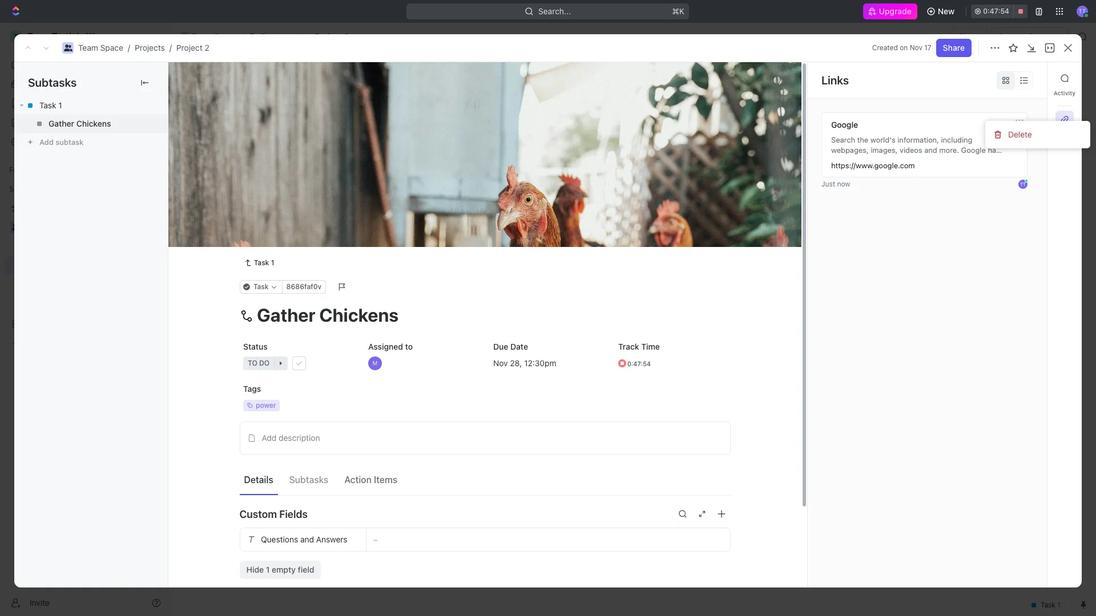 Task type: vqa. For each thing, say whether or not it's contained in the screenshot.
Mind Map
no



Task type: describe. For each thing, give the bounding box(es) containing it.
docs link
[[5, 94, 166, 112]]

inbox link
[[5, 75, 166, 93]]

1 horizontal spatial team space link
[[178, 30, 240, 43]]

dashboards
[[27, 118, 72, 127]]

1 vertical spatial projects
[[135, 43, 165, 53]]

invite
[[30, 598, 50, 608]]

new button
[[922, 2, 962, 21]]

8686faf0v
[[286, 283, 321, 291]]

upgrade link
[[863, 3, 917, 19]]

team for team space
[[192, 31, 212, 41]]

subtasks button
[[285, 470, 333, 490]]

google
[[831, 120, 858, 130]]

automations
[[998, 31, 1046, 41]]

due date
[[493, 342, 528, 352]]

gather chickens link
[[14, 115, 168, 133]]

0 horizontal spatial projects link
[[135, 43, 165, 53]]

time
[[641, 342, 660, 352]]

1 horizontal spatial user group image
[[64, 45, 72, 51]]

add description
[[262, 433, 320, 443]]

1 horizontal spatial project 2 link
[[301, 30, 352, 43]]

assigned
[[368, 342, 403, 352]]

table link
[[344, 102, 367, 118]]

1 horizontal spatial project 2
[[315, 31, 349, 41]]

⌘k
[[672, 6, 685, 16]]

space for team space / projects / project 2
[[100, 43, 123, 53]]

questions
[[261, 535, 298, 545]]

inbox
[[27, 79, 47, 88]]

in
[[212, 161, 219, 170]]

empty
[[272, 565, 296, 575]]

team space
[[192, 31, 237, 41]]

1 button for 2
[[257, 218, 273, 229]]

hide 1 empty field
[[246, 565, 314, 575]]

links
[[822, 73, 849, 87]]

add up customize
[[1014, 73, 1029, 83]]

add description button
[[244, 429, 727, 448]]

created
[[872, 43, 898, 52]]

docs
[[27, 98, 46, 108]]

assignees button
[[462, 131, 515, 145]]

calendar link
[[289, 102, 325, 118]]

team for team space / projects / project 2
[[78, 43, 98, 53]]

description
[[279, 433, 320, 443]]

custom fields
[[240, 508, 308, 520]]

field
[[298, 565, 314, 575]]

home
[[27, 59, 49, 69]]

and
[[300, 535, 314, 545]]

gather
[[49, 119, 74, 128]]

task sidebar content section
[[807, 62, 1047, 588]]

home link
[[5, 55, 166, 74]]

track
[[618, 342, 639, 352]]

user group image inside tree
[[12, 224, 20, 231]]

space for team space
[[214, 31, 237, 41]]

1 horizontal spatial projects
[[261, 31, 291, 41]]

0 horizontal spatial add task button
[[225, 236, 268, 250]]

hide inside 'custom fields' element
[[246, 565, 264, 575]]

action
[[344, 475, 372, 485]]

0 vertical spatial task 1 link
[[14, 96, 168, 115]]

now
[[837, 180, 850, 188]]

list link
[[254, 102, 270, 118]]

automations button
[[993, 28, 1052, 45]]

Search tasks... text field
[[954, 130, 1068, 147]]

details
[[244, 475, 273, 485]]

board
[[213, 105, 235, 115]]

task 2
[[230, 218, 254, 228]]

1 vertical spatial project
[[176, 43, 203, 53]]

Edit task name text field
[[240, 304, 731, 326]]

0 horizontal spatial project 2
[[198, 68, 266, 87]]

share for share button to the right of 17
[[943, 43, 965, 53]]

favorites button
[[5, 163, 44, 177]]

0 vertical spatial task 1
[[39, 100, 62, 110]]

0 horizontal spatial project 2 link
[[176, 43, 209, 53]]

hide button
[[588, 131, 612, 145]]

0 horizontal spatial subtasks
[[28, 76, 77, 89]]

team space / projects / project 2
[[78, 43, 209, 53]]

calendar
[[291, 105, 325, 115]]

fields
[[279, 508, 308, 520]]

assigned to
[[368, 342, 413, 352]]



Task type: locate. For each thing, give the bounding box(es) containing it.
1 button for 1
[[256, 198, 271, 209]]

task 1 link down task 2
[[240, 256, 279, 270]]

user group image
[[64, 45, 72, 51], [12, 224, 20, 231]]

0 vertical spatial subtasks
[[28, 76, 77, 89]]

hide inside dropdown button
[[961, 105, 979, 115]]

1 vertical spatial hide
[[593, 134, 608, 142]]

user group image up home link
[[64, 45, 72, 51]]

favorites
[[9, 166, 39, 174]]

0 horizontal spatial user group image
[[12, 224, 20, 231]]

2 vertical spatial add task button
[[225, 236, 268, 250]]

hide button
[[947, 102, 982, 118]]

0 horizontal spatial add task
[[230, 238, 264, 248]]

just now
[[822, 180, 850, 188]]

task 1 up task 2
[[230, 198, 253, 208]]

0 vertical spatial share
[[959, 31, 981, 41]]

delete button
[[990, 126, 1086, 144]]

2 vertical spatial task 1
[[254, 259, 274, 267]]

track time
[[618, 342, 660, 352]]

0 vertical spatial projects
[[261, 31, 291, 41]]

share down new button at the top right
[[959, 31, 981, 41]]

progress
[[221, 161, 258, 170]]

1
[[58, 100, 62, 110], [250, 198, 253, 208], [266, 199, 270, 207], [268, 219, 271, 227], [271, 259, 274, 267], [266, 565, 270, 575]]

1 vertical spatial project 2
[[198, 68, 266, 87]]

custom
[[240, 508, 277, 520]]

https://www.google.com
[[831, 161, 915, 170]]

share right 17
[[943, 43, 965, 53]]

tree inside sidebar navigation
[[5, 199, 166, 353]]

share
[[959, 31, 981, 41], [943, 43, 965, 53]]

subtasks down home
[[28, 76, 77, 89]]

0 horizontal spatial space
[[100, 43, 123, 53]]

search
[[915, 105, 942, 115]]

/
[[242, 31, 244, 41], [296, 31, 298, 41], [128, 43, 130, 53], [169, 43, 172, 53]]

project 2 link
[[301, 30, 352, 43], [176, 43, 209, 53]]

0 vertical spatial hide
[[961, 105, 979, 115]]

0 vertical spatial add task button
[[1007, 69, 1055, 87]]

add task button down calendar link
[[293, 159, 342, 172]]

share button
[[952, 27, 987, 46], [936, 39, 972, 57]]

customize button
[[984, 102, 1043, 118]]

task 1 down task 2
[[254, 259, 274, 267]]

due
[[493, 342, 508, 352]]

0 horizontal spatial team
[[78, 43, 98, 53]]

in progress
[[212, 161, 258, 170]]

8686faf0v button
[[282, 280, 326, 294]]

search...
[[539, 6, 571, 16]]

1 horizontal spatial hide
[[593, 134, 608, 142]]

team inside "link"
[[192, 31, 212, 41]]

space
[[214, 31, 237, 41], [100, 43, 123, 53]]

upgrade
[[879, 6, 912, 16]]

team right user group image
[[192, 31, 212, 41]]

0 horizontal spatial team space link
[[78, 43, 123, 53]]

1 horizontal spatial projects link
[[247, 30, 294, 43]]

1 vertical spatial task 1
[[230, 198, 253, 208]]

to
[[405, 342, 413, 352]]

0 vertical spatial project
[[315, 31, 342, 41]]

0 vertical spatial add task
[[1014, 73, 1048, 83]]

details button
[[240, 470, 278, 490]]

1 horizontal spatial team
[[192, 31, 212, 41]]

hide inside button
[[593, 134, 608, 142]]

0 horizontal spatial task 1 link
[[14, 96, 168, 115]]

1 vertical spatial subtasks
[[289, 475, 328, 485]]

1 vertical spatial task 1 link
[[240, 256, 279, 270]]

1 button right task 2
[[257, 218, 273, 229]]

answers
[[316, 535, 347, 545]]

17
[[925, 43, 932, 52]]

list
[[256, 105, 270, 115]]

1 horizontal spatial add task button
[[293, 159, 342, 172]]

subtasks up fields
[[289, 475, 328, 485]]

1 vertical spatial share
[[943, 43, 965, 53]]

1 button
[[256, 198, 271, 209], [257, 218, 273, 229]]

0 vertical spatial 1 button
[[256, 198, 271, 209]]

1 vertical spatial add task button
[[293, 159, 342, 172]]

0 horizontal spatial hide
[[246, 565, 264, 575]]

board link
[[211, 102, 235, 118]]

2 horizontal spatial add task
[[1014, 73, 1048, 83]]

2 horizontal spatial hide
[[961, 105, 979, 115]]

add task button
[[1007, 69, 1055, 87], [293, 159, 342, 172], [225, 236, 268, 250]]

0 vertical spatial project 2
[[315, 31, 349, 41]]

add task down calendar
[[307, 161, 337, 170]]

1 horizontal spatial subtasks
[[289, 475, 328, 485]]

add down task 2
[[230, 238, 245, 248]]

assignees
[[476, 134, 510, 142]]

1 horizontal spatial task 1 link
[[240, 256, 279, 270]]

tt
[[1020, 182, 1026, 187]]

subtasks
[[28, 76, 77, 89], [289, 475, 328, 485]]

1 vertical spatial 1 button
[[257, 218, 273, 229]]

on
[[900, 43, 908, 52]]

2 vertical spatial add task
[[230, 238, 264, 248]]

nov
[[910, 43, 923, 52]]

add task up customize
[[1014, 73, 1048, 83]]

chickens
[[76, 119, 111, 128]]

add inside button
[[262, 433, 277, 443]]

questions and answers
[[261, 535, 347, 545]]

new
[[938, 6, 955, 16]]

task 1 up dashboards at the left top of the page
[[39, 100, 62, 110]]

1 vertical spatial team
[[78, 43, 98, 53]]

tags
[[243, 384, 261, 394]]

action items button
[[340, 470, 402, 490]]

gantt
[[388, 105, 409, 115]]

team
[[192, 31, 212, 41], [78, 43, 98, 53]]

custom fields button
[[240, 501, 731, 528]]

add task
[[1014, 73, 1048, 83], [307, 161, 337, 170], [230, 238, 264, 248]]

delete
[[1008, 130, 1032, 139]]

team up home link
[[78, 43, 98, 53]]

0:47:54
[[983, 7, 1009, 15]]

0 vertical spatial space
[[214, 31, 237, 41]]

0 horizontal spatial task 1
[[39, 100, 62, 110]]

user group image down spaces
[[12, 224, 20, 231]]

0 horizontal spatial projects
[[135, 43, 165, 53]]

2 vertical spatial hide
[[246, 565, 264, 575]]

items
[[374, 475, 397, 485]]

status
[[243, 342, 267, 352]]

hide
[[961, 105, 979, 115], [593, 134, 608, 142], [246, 565, 264, 575]]

projects
[[261, 31, 291, 41], [135, 43, 165, 53]]

1 vertical spatial user group image
[[12, 224, 20, 231]]

customize
[[999, 105, 1039, 115]]

task 1
[[39, 100, 62, 110], [230, 198, 253, 208], [254, 259, 274, 267]]

1 button down the progress
[[256, 198, 271, 209]]

add left description
[[262, 433, 277, 443]]

add down calendar link
[[307, 161, 320, 170]]

2 horizontal spatial add task button
[[1007, 69, 1055, 87]]

add task down task 2
[[230, 238, 264, 248]]

share for share button underneath the new
[[959, 31, 981, 41]]

1 horizontal spatial task 1
[[230, 198, 253, 208]]

add task button up customize
[[1007, 69, 1055, 87]]

share button down the new
[[952, 27, 987, 46]]

0:47:54 button
[[971, 5, 1028, 18]]

date
[[510, 342, 528, 352]]

subtasks inside button
[[289, 475, 328, 485]]

dashboards link
[[5, 114, 166, 132]]

action items
[[344, 475, 397, 485]]

task 1 link up chickens
[[14, 96, 168, 115]]

gather chickens
[[49, 119, 111, 128]]

2 horizontal spatial task 1
[[254, 259, 274, 267]]

1 horizontal spatial add task
[[307, 161, 337, 170]]

search button
[[900, 102, 945, 118]]

add task button down task 2
[[225, 236, 268, 250]]

1 vertical spatial add task
[[307, 161, 337, 170]]

table
[[346, 105, 367, 115]]

space right user group image
[[214, 31, 237, 41]]

share button right 17
[[936, 39, 972, 57]]

2 vertical spatial project
[[198, 68, 249, 87]]

0 vertical spatial team
[[192, 31, 212, 41]]

gantt link
[[385, 102, 409, 118]]

user group image
[[181, 34, 189, 39]]

0 vertical spatial user group image
[[64, 45, 72, 51]]

created on nov 17
[[872, 43, 932, 52]]

tree
[[5, 199, 166, 353]]

add
[[1014, 73, 1029, 83], [307, 161, 320, 170], [230, 238, 245, 248], [262, 433, 277, 443]]

project
[[315, 31, 342, 41], [176, 43, 203, 53], [198, 68, 249, 87]]

sidebar navigation
[[0, 23, 171, 617]]

spaces
[[9, 185, 33, 194]]

custom fields element
[[240, 528, 731, 580]]

space up home link
[[100, 43, 123, 53]]

1 vertical spatial space
[[100, 43, 123, 53]]

activity
[[1054, 90, 1076, 96]]

just
[[822, 180, 835, 188]]

task sidebar navigation tab list
[[1052, 69, 1077, 154]]

task 1 link
[[14, 96, 168, 115], [240, 256, 279, 270]]

1 horizontal spatial space
[[214, 31, 237, 41]]

1 inside 'custom fields' element
[[266, 565, 270, 575]]



